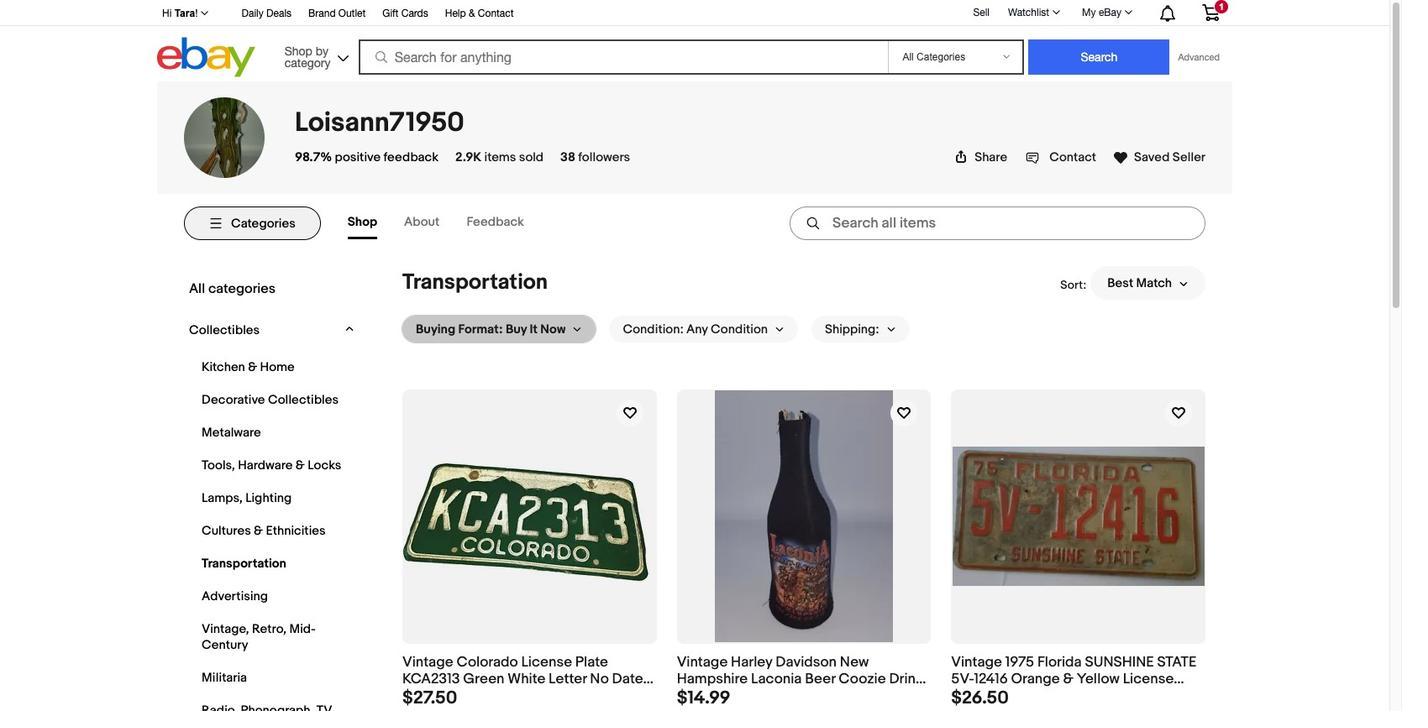 Task type: locate. For each thing, give the bounding box(es) containing it.
0 horizontal spatial plate
[[575, 654, 608, 671]]

tools, hardware & locks link
[[197, 454, 350, 478]]

categories
[[231, 216, 296, 231]]

shop left by
[[285, 44, 312, 58]]

plate up no
[[575, 654, 608, 671]]

daily deals link
[[242, 5, 292, 24]]

sort:
[[1061, 278, 1087, 292]]

& right cultures on the bottom of page
[[254, 523, 263, 539]]

retro,
[[252, 622, 287, 638]]

yellow
[[1077, 672, 1120, 689]]

0 vertical spatial collectibles
[[189, 323, 260, 339]]

shop for shop
[[348, 214, 377, 230]]

loisann71950
[[295, 107, 464, 139]]

plate
[[575, 654, 608, 671], [951, 689, 984, 706]]

plate inside vintage colorado license plate kca2313 green white letter no date antique car
[[575, 654, 608, 671]]

38
[[561, 150, 575, 166]]

98.7% positive feedback
[[295, 150, 439, 166]]

vintage
[[402, 654, 453, 671], [677, 654, 728, 671], [951, 654, 1002, 671]]

colorado
[[457, 654, 518, 671]]

contact left the saved
[[1050, 150, 1097, 166]]

buying format: buy it now button
[[402, 316, 596, 343]]

best match
[[1108, 275, 1172, 291]]

cooler
[[677, 689, 722, 706]]

kitchen
[[202, 360, 245, 376]]

saved seller button
[[1113, 146, 1206, 166]]

license down "state"
[[1123, 672, 1174, 689]]

advanced link
[[1170, 40, 1228, 74]]

1 vertical spatial transportation
[[202, 556, 286, 572]]

0 horizontal spatial shop
[[285, 44, 312, 58]]

vintage inside vintage harley davidson new hampshire laconia beer coozie drink cooler
[[677, 654, 728, 671]]

0 vertical spatial contact
[[478, 8, 514, 19]]

license
[[521, 654, 572, 671], [1123, 672, 1174, 689]]

kitchen & home link
[[197, 355, 350, 380]]

& left locks
[[296, 458, 305, 474]]

locks
[[308, 458, 341, 474]]

condition: any condition
[[623, 321, 768, 337]]

my ebay
[[1082, 7, 1122, 18]]

vintage inside vintage colorado license plate kca2313 green white letter no date antique car
[[402, 654, 453, 671]]

1 vertical spatial shop
[[348, 214, 377, 230]]

vintage up 5v-
[[951, 654, 1002, 671]]

0 horizontal spatial license
[[521, 654, 572, 671]]

vintage, retro, mid- century
[[202, 622, 316, 654]]

1 vertical spatial contact
[[1050, 150, 1097, 166]]

transportation link
[[197, 552, 350, 576]]

shop
[[285, 44, 312, 58], [348, 214, 377, 230]]

1 horizontal spatial vintage
[[677, 654, 728, 671]]

kca2313
[[402, 672, 460, 689]]

white
[[508, 672, 546, 689]]

antique
[[402, 689, 454, 706]]

&
[[469, 8, 475, 19], [248, 360, 257, 376], [296, 458, 305, 474], [254, 523, 263, 539], [1063, 672, 1074, 689]]

& inside account navigation
[[469, 8, 475, 19]]

shop inside shop by category
[[285, 44, 312, 58]]

0 horizontal spatial vintage
[[402, 654, 453, 671]]

1 horizontal spatial shop
[[348, 214, 377, 230]]

vintage for $14.99
[[677, 654, 728, 671]]

help & contact link
[[445, 5, 514, 24]]

1 vertical spatial plate
[[951, 689, 984, 706]]

1 horizontal spatial contact
[[1050, 150, 1097, 166]]

seller
[[1173, 150, 1206, 166]]

lamps, lighting link
[[197, 487, 350, 511]]

1 vertical spatial license
[[1123, 672, 1174, 689]]

loisann71950 link
[[295, 107, 464, 139]]

transportation inside 'link'
[[202, 556, 286, 572]]

daily
[[242, 8, 264, 19]]

tab list
[[348, 208, 551, 239]]

vintage up hampshire
[[677, 654, 728, 671]]

about
[[404, 214, 440, 230]]

0 horizontal spatial transportation
[[202, 556, 286, 572]]

None submit
[[1029, 39, 1170, 75]]

0 vertical spatial transportation
[[402, 270, 548, 296]]

0 vertical spatial plate
[[575, 654, 608, 671]]

brand outlet
[[308, 8, 366, 19]]

cultures & ethnicities link
[[197, 519, 350, 544]]

plate down 5v-
[[951, 689, 984, 706]]

items
[[484, 150, 516, 166]]

help & contact
[[445, 8, 514, 19]]

vintage up kca2313
[[402, 654, 453, 671]]

1975
[[1006, 654, 1035, 671]]

ethnicities
[[266, 523, 326, 539]]

& right help on the top of page
[[469, 8, 475, 19]]

now
[[541, 321, 566, 337]]

positive
[[335, 150, 381, 166]]

share
[[975, 150, 1008, 166]]

match
[[1137, 275, 1172, 291]]

license up white
[[521, 654, 572, 671]]

shop by category
[[285, 44, 331, 69]]

shop left about
[[348, 214, 377, 230]]

tools,
[[202, 458, 235, 474]]

feedback
[[467, 214, 524, 230]]

1 horizontal spatial license
[[1123, 672, 1174, 689]]

advertising
[[202, 589, 268, 605]]

transportation tab panel
[[184, 253, 1206, 712]]

sell
[[973, 6, 990, 18]]

date
[[612, 672, 643, 689]]

& down florida
[[1063, 672, 1074, 689]]

3 vintage from the left
[[951, 654, 1002, 671]]

transportation up "format:"
[[402, 270, 548, 296]]

2 horizontal spatial vintage
[[951, 654, 1002, 671]]

cultures & ethnicities
[[202, 523, 326, 539]]

vintage colorado license plate kca2313 green white letter no date antique car button
[[402, 654, 657, 706]]

1 horizontal spatial plate
[[951, 689, 984, 706]]

sold
[[519, 150, 544, 166]]

my ebay link
[[1073, 3, 1140, 23]]

2 vintage from the left
[[677, 654, 728, 671]]

vintage inside the vintage 1975 florida sunshine state 5v-12416 orange & yellow license plate
[[951, 654, 1002, 671]]

metalware
[[202, 425, 261, 441]]

lamps,
[[202, 491, 243, 507]]

0 horizontal spatial contact
[[478, 8, 514, 19]]

new
[[840, 654, 869, 671]]

home
[[260, 360, 295, 376]]

contact
[[478, 8, 514, 19], [1050, 150, 1097, 166]]

transportation up advertising
[[202, 556, 286, 572]]

plate inside the vintage 1975 florida sunshine state 5v-12416 orange & yellow license plate
[[951, 689, 984, 706]]

my
[[1082, 7, 1096, 18]]

1 horizontal spatial collectibles
[[268, 392, 339, 408]]

tools, hardware & locks
[[202, 458, 341, 474]]

Search for anything text field
[[361, 41, 885, 73]]

vintage 1975 florida sunshine state 5v-12416 orange & yellow license plate : quick view image
[[953, 447, 1205, 587]]

& left 'home'
[[248, 360, 257, 376]]

buying
[[416, 321, 456, 337]]

collectibles down 'home'
[[268, 392, 339, 408]]

advanced
[[1178, 52, 1220, 62]]

daily deals
[[242, 8, 292, 19]]

collectibles up kitchen
[[189, 323, 260, 339]]

any
[[687, 321, 708, 337]]

1 vintage from the left
[[402, 654, 453, 671]]

shop by category banner
[[153, 0, 1233, 82]]

lamps, lighting
[[202, 491, 292, 507]]

license inside the vintage 1975 florida sunshine state 5v-12416 orange & yellow license plate
[[1123, 672, 1174, 689]]

format:
[[458, 321, 503, 337]]

license inside vintage colorado license plate kca2313 green white letter no date antique car
[[521, 654, 572, 671]]

0 vertical spatial shop
[[285, 44, 312, 58]]

laconia
[[751, 672, 802, 689]]

mid-
[[289, 622, 316, 638]]

contact right help on the top of page
[[478, 8, 514, 19]]

gift
[[383, 8, 399, 19]]

0 vertical spatial license
[[521, 654, 572, 671]]



Task type: vqa. For each thing, say whether or not it's contained in the screenshot.
Tools,
yes



Task type: describe. For each thing, give the bounding box(es) containing it.
vintage harley davidson new hampshire laconia beer coozie drink cooler
[[677, 654, 923, 706]]

vintage colorado license plate kca2313 green white letter no date antique car : quick view image
[[404, 449, 656, 586]]

no
[[590, 672, 609, 689]]

shop for shop by category
[[285, 44, 312, 58]]

categories
[[208, 281, 276, 297]]

beer
[[805, 672, 836, 689]]

gift cards
[[383, 8, 428, 19]]

& for home
[[248, 360, 257, 376]]

$26.50
[[951, 688, 1009, 710]]

best
[[1108, 275, 1134, 291]]

all
[[189, 281, 205, 297]]

38 followers
[[561, 150, 630, 166]]

none submit inside shop by category banner
[[1029, 39, 1170, 75]]

hardware
[[238, 458, 293, 474]]

sell link
[[966, 6, 997, 18]]

vintage colorado license plate kca2313 green white letter no date antique car
[[402, 654, 643, 706]]

1 vertical spatial collectibles
[[268, 392, 339, 408]]

vintage, retro, mid- century link
[[197, 618, 350, 658]]

saved seller
[[1134, 150, 1206, 166]]

shipping: button
[[812, 316, 910, 343]]

harley
[[731, 654, 773, 671]]

12416
[[974, 672, 1008, 689]]

letter
[[549, 672, 587, 689]]

buy
[[506, 321, 527, 337]]

brand
[[308, 8, 336, 19]]

cultures
[[202, 523, 251, 539]]

hi
[[162, 8, 172, 19]]

98.7%
[[295, 150, 332, 166]]

vintage for $27.50
[[402, 654, 453, 671]]

contact link
[[1026, 150, 1097, 166]]

1
[[1219, 2, 1224, 12]]

Search all items field
[[790, 207, 1206, 240]]

green
[[463, 672, 505, 689]]

metalware link
[[197, 421, 350, 445]]

century
[[202, 638, 248, 654]]

tab list containing shop
[[348, 208, 551, 239]]

categories button
[[184, 207, 321, 240]]

vintage 1975 florida sunshine state 5v-12416 orange & yellow license plate
[[951, 654, 1197, 706]]

contact inside account navigation
[[478, 8, 514, 19]]

2.9k items sold
[[455, 150, 544, 166]]

shop by category button
[[277, 37, 353, 74]]

deals
[[266, 8, 292, 19]]

followers
[[578, 150, 630, 166]]

gift cards link
[[383, 5, 428, 24]]

sunshine
[[1085, 654, 1154, 671]]

1 horizontal spatial transportation
[[402, 270, 548, 296]]

vintage for $26.50
[[951, 654, 1002, 671]]

watchlist link
[[999, 3, 1068, 23]]

vintage,
[[202, 622, 249, 638]]

$14.99
[[677, 688, 731, 710]]

all categories
[[189, 281, 276, 297]]

ebay
[[1099, 7, 1122, 18]]

watchlist
[[1008, 7, 1050, 18]]

vintage harley davidson new hampshire laconia beer coozie drink cooler : quick view image
[[715, 391, 893, 643]]

lighting
[[245, 491, 292, 507]]

hampshire
[[677, 672, 748, 689]]

state
[[1158, 654, 1197, 671]]

coozie
[[839, 672, 886, 689]]

hi tara !
[[162, 8, 198, 19]]

!
[[195, 8, 198, 19]]

& inside the vintage 1975 florida sunshine state 5v-12416 orange & yellow license plate
[[1063, 672, 1074, 689]]

& for contact
[[469, 8, 475, 19]]

buying format: buy it now
[[416, 321, 566, 337]]

florida
[[1038, 654, 1082, 671]]

cards
[[401, 8, 428, 19]]

condition:
[[623, 321, 684, 337]]

& for ethnicities
[[254, 523, 263, 539]]

militaria link
[[197, 666, 350, 691]]

help
[[445, 8, 466, 19]]

vintage harley davidson new hampshire laconia beer coozie drink cooler button
[[677, 654, 931, 706]]

outlet
[[338, 8, 366, 19]]

decorative
[[202, 392, 265, 408]]

by
[[316, 44, 329, 58]]

decorative collectibles link
[[197, 388, 350, 413]]

condition: any condition button
[[610, 316, 798, 343]]

car
[[457, 689, 481, 706]]

loisann71950 image
[[184, 97, 265, 178]]

1 link
[[1192, 0, 1230, 24]]

advertising link
[[197, 585, 350, 609]]

account navigation
[[153, 0, 1233, 26]]

category
[[285, 56, 331, 69]]

0 horizontal spatial collectibles
[[189, 323, 260, 339]]

kitchen & home
[[202, 360, 295, 376]]



